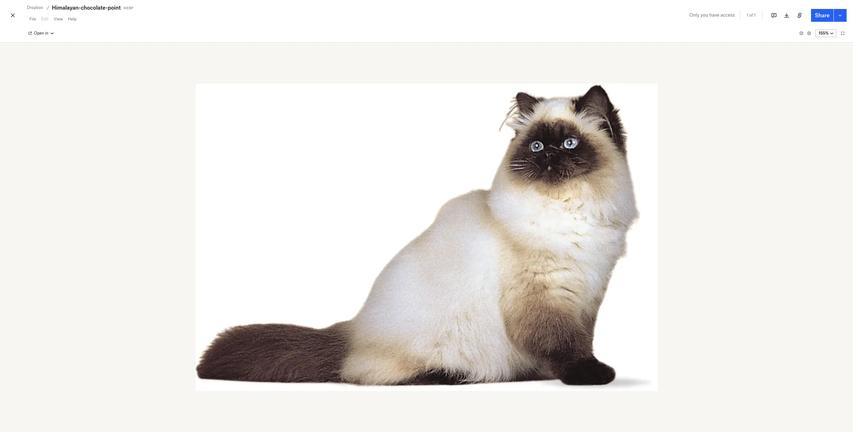 Task type: vqa. For each thing, say whether or not it's contained in the screenshot.
View
yes



Task type: describe. For each thing, give the bounding box(es) containing it.
webp
[[123, 5, 133, 10]]

help button
[[65, 14, 79, 24]]

dropbox
[[27, 5, 43, 10]]

open in button
[[24, 28, 57, 38]]

point
[[108, 4, 121, 11]]

dropbox button
[[24, 4, 46, 12]]

you
[[701, 12, 709, 18]]

/ himalayan-chocolate-point webp
[[47, 4, 133, 11]]

in
[[45, 31, 48, 36]]

file
[[29, 17, 36, 21]]

chocolate-
[[81, 4, 108, 11]]

open in
[[34, 31, 48, 36]]

1 1 from the left
[[747, 13, 749, 18]]

only you have access
[[690, 12, 736, 18]]

view
[[54, 17, 63, 21]]



Task type: locate. For each thing, give the bounding box(es) containing it.
1 right of
[[755, 13, 756, 18]]

file button
[[27, 14, 39, 24]]

2 1 from the left
[[755, 13, 756, 18]]

himalayan-
[[52, 4, 81, 11]]

only
[[690, 12, 700, 18]]

1 of 1
[[747, 13, 756, 18]]

open
[[34, 31, 44, 36]]

None field
[[0, 0, 49, 6]]

155% button
[[816, 29, 837, 37]]

1
[[747, 13, 749, 18], [755, 13, 756, 18]]

share
[[816, 12, 830, 19]]

view button
[[51, 14, 65, 24]]

of
[[750, 13, 754, 18]]

close image
[[9, 10, 17, 21]]

1 left of
[[747, 13, 749, 18]]

1 horizontal spatial 1
[[755, 13, 756, 18]]

help
[[68, 17, 77, 21]]

share button
[[812, 9, 834, 22]]

0 horizontal spatial 1
[[747, 13, 749, 18]]

155%
[[820, 31, 829, 36]]

/
[[47, 5, 49, 10]]

access
[[721, 12, 736, 18]]

have
[[710, 12, 720, 18]]



